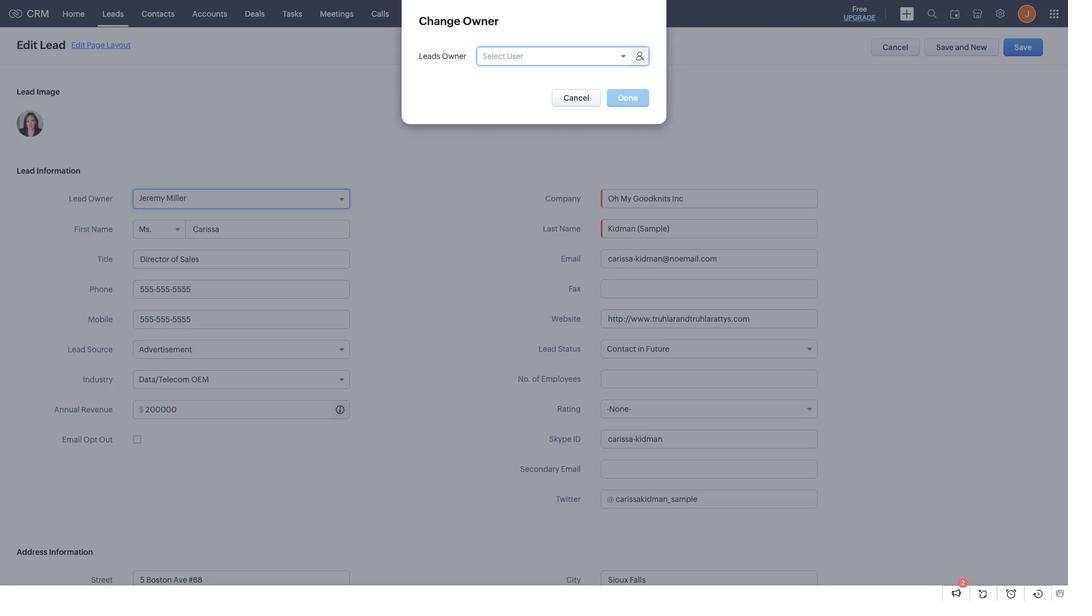 Task type: vqa. For each thing, say whether or not it's contained in the screenshot.
the rightmost is
no



Task type: locate. For each thing, give the bounding box(es) containing it.
leads down change
[[419, 52, 441, 61]]

leads up layout
[[103, 9, 124, 18]]

search image
[[928, 9, 938, 18]]

edit left page at top
[[71, 40, 85, 49]]

search element
[[921, 0, 944, 27]]

0 vertical spatial email
[[561, 254, 581, 263]]

1 vertical spatial information
[[49, 548, 93, 557]]

jeremy miller
[[139, 194, 186, 203]]

leads for leads owner
[[419, 52, 441, 61]]

edit down crm link
[[17, 38, 37, 51]]

owner for change owner
[[463, 14, 499, 27]]

leads link
[[94, 0, 133, 27]]

email up 'fax'
[[561, 254, 581, 263]]

last
[[543, 224, 558, 233]]

1 horizontal spatial cancel button
[[872, 38, 921, 56]]

accounts link
[[184, 0, 236, 27]]

0 horizontal spatial cancel
[[564, 94, 590, 102]]

layout
[[107, 40, 131, 49]]

name
[[560, 224, 581, 233], [91, 225, 113, 234]]

image
[[37, 87, 60, 96]]

out
[[99, 435, 113, 444]]

lead left status
[[539, 345, 557, 354]]

information
[[37, 166, 80, 175], [49, 548, 93, 557]]

lead for lead owner
[[69, 194, 87, 203]]

tasks link
[[274, 0, 311, 27]]

email up the twitter
[[561, 465, 581, 474]]

image image
[[17, 110, 43, 137]]

None text field
[[601, 219, 818, 238], [186, 220, 349, 238], [601, 249, 818, 268], [133, 280, 350, 299], [146, 401, 349, 419], [601, 430, 818, 449], [133, 571, 350, 590], [601, 219, 818, 238], [186, 220, 349, 238], [601, 249, 818, 268], [133, 280, 350, 299], [146, 401, 349, 419], [601, 430, 818, 449], [133, 571, 350, 590]]

2
[[962, 580, 965, 586]]

0 vertical spatial owner
[[463, 14, 499, 27]]

edit page layout link
[[71, 40, 131, 49]]

0 horizontal spatial cancel button
[[552, 89, 602, 107]]

deals link
[[236, 0, 274, 27]]

cancel down select user field
[[564, 94, 590, 102]]

lead for lead status
[[539, 345, 557, 354]]

and
[[956, 43, 970, 52]]

select
[[483, 52, 506, 61]]

1 vertical spatial owner
[[442, 52, 467, 61]]

cancel button down create menu element
[[872, 38, 921, 56]]

save down profile element
[[1015, 43, 1033, 52]]

skype
[[550, 435, 572, 444]]

lead source
[[68, 345, 113, 354]]

twitter
[[556, 495, 581, 504]]

cancel
[[883, 43, 909, 52], [564, 94, 590, 102]]

1 horizontal spatial name
[[560, 224, 581, 233]]

0 horizontal spatial save
[[937, 43, 954, 52]]

2 vertical spatial owner
[[88, 194, 113, 203]]

save left the and
[[937, 43, 954, 52]]

1 save from the left
[[937, 43, 954, 52]]

phone
[[90, 285, 113, 294]]

user
[[507, 52, 524, 61]]

1 vertical spatial email
[[62, 435, 82, 444]]

1 horizontal spatial leads
[[419, 52, 441, 61]]

cancel down create menu element
[[883, 43, 909, 52]]

lead information
[[17, 166, 80, 175]]

name right last at the right top of page
[[560, 224, 581, 233]]

information up lead owner
[[37, 166, 80, 175]]

lead down image
[[17, 166, 35, 175]]

0 vertical spatial information
[[37, 166, 80, 175]]

website
[[552, 315, 581, 323]]

tasks
[[283, 9, 302, 18]]

0 vertical spatial cancel
[[883, 43, 909, 52]]

lead owner
[[69, 194, 113, 203]]

leads
[[103, 9, 124, 18], [419, 52, 441, 61]]

0 vertical spatial cancel button
[[872, 38, 921, 56]]

create menu image
[[901, 7, 915, 20]]

lead
[[40, 38, 66, 51], [17, 87, 35, 96], [17, 166, 35, 175], [69, 194, 87, 203], [539, 345, 557, 354], [68, 345, 86, 354]]

0 vertical spatial leads
[[103, 9, 124, 18]]

save button
[[1004, 38, 1044, 56]]

change
[[419, 14, 461, 27]]

owner
[[463, 14, 499, 27], [442, 52, 467, 61], [88, 194, 113, 203]]

contacts link
[[133, 0, 184, 27]]

calendar image
[[951, 9, 960, 18]]

0 horizontal spatial edit
[[17, 38, 37, 51]]

miller
[[166, 194, 186, 203]]

edit
[[17, 38, 37, 51], [71, 40, 85, 49]]

1 vertical spatial cancel button
[[552, 89, 602, 107]]

1 horizontal spatial edit
[[71, 40, 85, 49]]

campaigns link
[[444, 0, 504, 27]]

owner up first name
[[88, 194, 113, 203]]

lead left image
[[17, 87, 35, 96]]

1 vertical spatial cancel
[[564, 94, 590, 102]]

lead left source
[[68, 345, 86, 354]]

owner down change owner
[[442, 52, 467, 61]]

cancel button down select user field
[[552, 89, 602, 107]]

save
[[937, 43, 954, 52], [1015, 43, 1033, 52]]

2 vertical spatial email
[[561, 465, 581, 474]]

lead down the crm
[[40, 38, 66, 51]]

change owner
[[419, 14, 499, 27]]

mobile
[[88, 315, 113, 324]]

meetings link
[[311, 0, 363, 27]]

meetings
[[320, 9, 354, 18]]

address
[[17, 548, 47, 557]]

deals
[[245, 9, 265, 18]]

None text field
[[133, 250, 350, 269], [601, 279, 818, 298], [601, 310, 818, 328], [133, 310, 350, 329], [601, 370, 818, 389], [601, 460, 818, 479], [616, 490, 818, 508], [601, 571, 818, 590], [133, 250, 350, 269], [601, 279, 818, 298], [601, 310, 818, 328], [133, 310, 350, 329], [601, 370, 818, 389], [601, 460, 818, 479], [616, 490, 818, 508], [601, 571, 818, 590]]

0 horizontal spatial name
[[91, 225, 113, 234]]

1 vertical spatial leads
[[419, 52, 441, 61]]

save and new
[[937, 43, 988, 52]]

email
[[561, 254, 581, 263], [62, 435, 82, 444], [561, 465, 581, 474]]

reports link
[[398, 0, 444, 27]]

accounts
[[193, 9, 227, 18]]

Select User field
[[477, 47, 649, 65]]

first name
[[74, 225, 113, 234]]

information right the address
[[49, 548, 93, 557]]

create menu element
[[894, 0, 921, 27]]

free upgrade
[[844, 5, 876, 22]]

1 horizontal spatial cancel
[[883, 43, 909, 52]]

1 horizontal spatial save
[[1015, 43, 1033, 52]]

cancel button
[[872, 38, 921, 56], [552, 89, 602, 107]]

name right first
[[91, 225, 113, 234]]

0 horizontal spatial leads
[[103, 9, 124, 18]]

owner for lead owner
[[88, 194, 113, 203]]

jeremy
[[139, 194, 165, 203]]

email left opt
[[62, 435, 82, 444]]

owner up "select"
[[463, 14, 499, 27]]

2 save from the left
[[1015, 43, 1033, 52]]

no. of employees
[[518, 375, 581, 384]]

source
[[87, 345, 113, 354]]

street
[[91, 576, 113, 585]]

lead up first
[[69, 194, 87, 203]]

profile image
[[1019, 5, 1037, 23]]

calls
[[372, 9, 389, 18]]



Task type: describe. For each thing, give the bounding box(es) containing it.
lead for lead source
[[68, 345, 86, 354]]

lead for lead information
[[17, 166, 35, 175]]

information for address information
[[49, 548, 93, 557]]

no.
[[518, 375, 531, 384]]

of
[[533, 375, 540, 384]]

secondary email
[[521, 465, 581, 474]]

campaigns
[[453, 9, 495, 18]]

lead status
[[539, 345, 581, 354]]

rating
[[558, 405, 581, 414]]

revenue
[[81, 405, 113, 414]]

employees
[[542, 375, 581, 384]]

save and new button
[[925, 38, 1000, 56]]

annual
[[54, 405, 80, 414]]

free
[[853, 5, 868, 13]]

city
[[567, 576, 581, 585]]

lead for lead image
[[17, 87, 35, 96]]

home link
[[54, 0, 94, 27]]

title
[[97, 255, 113, 264]]

name for last name
[[560, 224, 581, 233]]

first
[[74, 225, 90, 234]]

lead image
[[17, 87, 60, 96]]

opt
[[84, 435, 98, 444]]

information for lead information
[[37, 166, 80, 175]]

reports
[[407, 9, 436, 18]]

address information
[[17, 548, 93, 557]]

industry
[[83, 375, 113, 384]]

fax
[[569, 284, 581, 293]]

secondary
[[521, 465, 560, 474]]

owner for leads owner
[[442, 52, 467, 61]]

leads for leads
[[103, 9, 124, 18]]

annual revenue
[[54, 405, 113, 414]]

edit inside edit lead edit page layout
[[71, 40, 85, 49]]

new
[[972, 43, 988, 52]]

save for save
[[1015, 43, 1033, 52]]

home
[[63, 9, 85, 18]]

crm link
[[9, 8, 49, 19]]

page
[[87, 40, 105, 49]]

leads owner
[[419, 52, 467, 61]]

calls link
[[363, 0, 398, 27]]

company
[[546, 194, 581, 203]]

profile element
[[1012, 0, 1043, 27]]

cancel for the bottom cancel button
[[564, 94, 590, 102]]

select user
[[483, 52, 524, 61]]

email opt out
[[62, 435, 113, 444]]

status
[[558, 345, 581, 354]]

save for save and new
[[937, 43, 954, 52]]

cancel for the top cancel button
[[883, 43, 909, 52]]

skype id
[[550, 435, 581, 444]]

email for email opt out
[[62, 435, 82, 444]]

name for first name
[[91, 225, 113, 234]]

crm
[[27, 8, 49, 19]]

upgrade
[[844, 14, 876, 22]]

edit lead edit page layout
[[17, 38, 131, 51]]

contacts
[[142, 9, 175, 18]]

email for email
[[561, 254, 581, 263]]

id
[[574, 435, 581, 444]]

last name
[[543, 224, 581, 233]]



